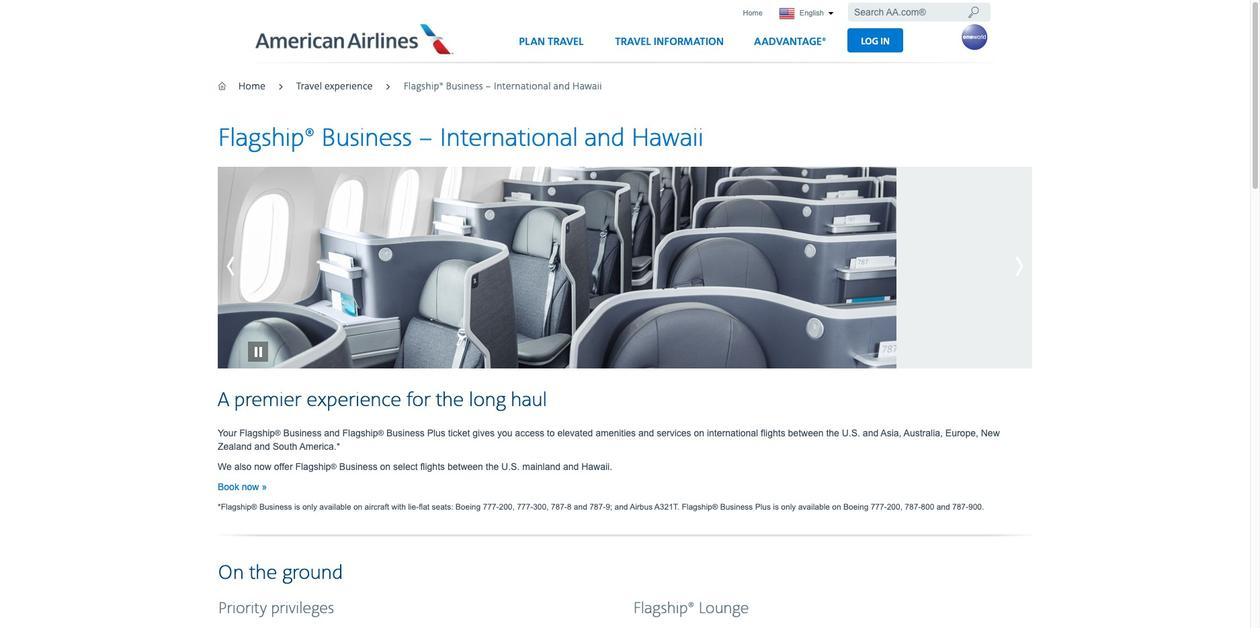 Task type: locate. For each thing, give the bounding box(es) containing it.
flagship® business – international and hawaii inside main content
[[218, 123, 704, 154]]

access
[[515, 427, 545, 438]]

on the ground
[[218, 561, 343, 586]]

travel inside "plan travel" dropdown button
[[548, 35, 584, 48]]

777-
[[483, 502, 499, 512], [517, 502, 533, 512], [871, 502, 887, 512]]

long
[[469, 388, 506, 413]]

available
[[320, 502, 351, 512], [799, 502, 830, 512]]

only
[[303, 502, 317, 512], [782, 502, 796, 512]]

0 horizontal spatial plus
[[427, 427, 446, 438]]

0 horizontal spatial between
[[448, 461, 483, 472]]

1 horizontal spatial –
[[485, 80, 492, 93]]

is
[[294, 502, 300, 512], [774, 502, 779, 512]]

1 horizontal spatial travel
[[548, 35, 584, 48]]

®
[[275, 428, 281, 437], [378, 428, 384, 437], [331, 462, 337, 471], [251, 502, 257, 511], [713, 502, 718, 511]]

*flagship ® business is only available on aircraft with lie-flat seats: boeing 777-200, 777-300, 787-8 and 787-9; and airbus a321t. flagship ® business plus is only available on boeing 777-200, 787-800 and 787-900.
[[218, 502, 985, 512]]

a
[[218, 388, 229, 413]]

1 is from the left
[[294, 502, 300, 512]]

home link for english link
[[739, 4, 767, 22]]

experience up america.*
[[307, 388, 402, 413]]

flagship
[[240, 427, 275, 438], [343, 427, 378, 438], [295, 461, 331, 472], [682, 502, 713, 512]]

2 horizontal spatial travel
[[615, 35, 651, 48]]

1 vertical spatial u.s.
[[502, 461, 520, 472]]

aadvantage®
[[754, 35, 827, 48]]

premier
[[234, 388, 302, 413]]

787- right 300,
[[551, 502, 567, 512]]

0 horizontal spatial only
[[303, 502, 317, 512]]

8
[[567, 502, 572, 512]]

0 horizontal spatial 777-
[[483, 502, 499, 512]]

1 horizontal spatial 777-
[[517, 502, 533, 512]]

travel
[[548, 35, 584, 48], [615, 35, 651, 48], [297, 80, 322, 93]]

200, left 800
[[887, 502, 903, 512]]

0 vertical spatial flights
[[761, 427, 786, 438]]

1 horizontal spatial flights
[[761, 427, 786, 438]]

flights
[[761, 427, 786, 438], [421, 461, 445, 472]]

0 vertical spatial home link
[[739, 4, 767, 22]]

0 vertical spatial now
[[254, 461, 272, 472]]

experience
[[325, 80, 373, 93], [307, 388, 402, 413]]

787- left 900.
[[905, 502, 921, 512]]

on inside business plus ticket gives you access to elevated amenities and services on international flights between the u.s. and asia, australia, europe, new zealand and south america.*
[[694, 427, 705, 438]]

787-
[[551, 502, 567, 512], [590, 502, 606, 512], [905, 502, 921, 512], [953, 502, 969, 512]]

offer
[[274, 461, 293, 472]]

0 horizontal spatial –
[[419, 123, 433, 154]]

priority privileges
[[218, 599, 334, 618]]

plan travel button
[[507, 30, 596, 62]]

american airlines - homepage image
[[256, 24, 455, 54]]

home link for travel experience "link" on the left of page
[[238, 80, 266, 93]]

® right a321t. on the bottom right
[[713, 502, 718, 511]]

1 horizontal spatial u.s.
[[842, 427, 861, 438]]

the
[[436, 388, 464, 413], [827, 427, 840, 438], [486, 461, 499, 472], [249, 561, 277, 586]]

1 horizontal spatial home link
[[739, 4, 767, 22]]

now
[[254, 461, 272, 472], [242, 481, 259, 492]]

2 boeing from the left
[[844, 502, 869, 512]]

0 vertical spatial u.s.
[[842, 427, 861, 438]]

–
[[485, 80, 492, 93], [419, 123, 433, 154]]

log in link
[[848, 28, 904, 52]]

200, left 300,
[[499, 502, 515, 512]]

18 image
[[968, 5, 980, 19]]

0 vertical spatial international
[[494, 80, 551, 93]]

1 vertical spatial flights
[[421, 461, 445, 472]]

1 vertical spatial flagship® business – international and hawaii
[[218, 123, 704, 154]]

flagship® business – international and hawaii
[[404, 80, 602, 93], [218, 123, 704, 154]]

1 horizontal spatial only
[[782, 502, 796, 512]]

0 vertical spatial hawaii
[[573, 80, 602, 93]]

3 787- from the left
[[905, 502, 921, 512]]

u.s.
[[842, 427, 861, 438], [502, 461, 520, 472]]

1 vertical spatial plus
[[756, 502, 771, 512]]

0 vertical spatial home
[[743, 9, 763, 17]]

lie-
[[408, 502, 419, 512]]

new
[[982, 427, 1000, 438]]

english
[[798, 9, 826, 17]]

1 vertical spatial home
[[238, 80, 266, 93]]

flagship right a321t. on the bottom right
[[682, 502, 713, 512]]

200,
[[499, 502, 515, 512], [887, 502, 903, 512]]

0 horizontal spatial flagship®
[[218, 123, 315, 154]]

0 horizontal spatial flights
[[421, 461, 445, 472]]

2 available from the left
[[799, 502, 830, 512]]

international
[[494, 80, 551, 93], [440, 123, 578, 154]]

1 horizontal spatial home
[[743, 9, 763, 17]]

main navigation navigation
[[507, 28, 904, 62]]

u.s. inside business plus ticket gives you access to elevated amenities and services on international flights between the u.s. and asia, australia, europe, new zealand and south america.*
[[842, 427, 861, 438]]

1 horizontal spatial between
[[788, 427, 824, 438]]

1 vertical spatial international
[[440, 123, 578, 154]]

experience down american airlines - homepage image
[[325, 80, 373, 93]]

travel right plan
[[548, 35, 584, 48]]

0 horizontal spatial is
[[294, 502, 300, 512]]

boeing
[[456, 502, 481, 512], [844, 502, 869, 512]]

0 horizontal spatial hawaii
[[573, 80, 602, 93]]

home link
[[739, 4, 767, 22], [238, 80, 266, 93]]

business inside business plus ticket gives you access to elevated amenities and services on international flights between the u.s. and asia, australia, europe, new zealand and south america.*
[[387, 427, 425, 438]]

information
[[654, 35, 724, 48]]

book
[[218, 481, 239, 492]]

0 horizontal spatial available
[[320, 502, 351, 512]]

*flagship
[[218, 502, 251, 512]]

– inside main content
[[419, 123, 433, 154]]

zealand
[[218, 441, 252, 452]]

travel left "information"
[[615, 35, 651, 48]]

1 horizontal spatial boeing
[[844, 502, 869, 512]]

priority
[[218, 599, 267, 618]]

a321t.
[[655, 502, 680, 512]]

0 vertical spatial –
[[485, 80, 492, 93]]

0 vertical spatial plus
[[427, 427, 446, 438]]

select
[[393, 461, 418, 472]]

1 vertical spatial –
[[419, 123, 433, 154]]

3 777- from the left
[[871, 502, 887, 512]]

1 vertical spatial home link
[[238, 80, 266, 93]]

777- left 800
[[871, 502, 887, 512]]

1 horizontal spatial is
[[774, 502, 779, 512]]

1 horizontal spatial 200,
[[887, 502, 903, 512]]

you
[[498, 427, 513, 438]]

the left asia,
[[827, 427, 840, 438]]

in
[[881, 35, 890, 47]]

and
[[554, 80, 570, 93], [585, 123, 625, 154], [324, 427, 340, 438], [639, 427, 655, 438], [863, 427, 879, 438], [255, 441, 270, 452], [563, 461, 579, 472], [574, 502, 588, 512], [615, 502, 628, 512], [937, 502, 951, 512]]

book now link
[[218, 481, 267, 492]]

2 horizontal spatial 777-
[[871, 502, 887, 512]]

click to change language and/or country / region image
[[828, 12, 834, 16]]

0 vertical spatial between
[[788, 427, 824, 438]]

0 horizontal spatial home link
[[238, 80, 266, 93]]

gives
[[473, 427, 495, 438]]

® down america.*
[[331, 462, 337, 471]]

787- right 800
[[953, 502, 969, 512]]

hawaii inside main content
[[632, 123, 704, 154]]

plus
[[427, 427, 446, 438], [756, 502, 771, 512]]

777- right seats:
[[483, 502, 499, 512]]

we also now offer flagship ® business on select flights between the u.s. mainland and hawaii.
[[218, 461, 613, 472]]

u.s. left asia,
[[842, 427, 861, 438]]

0 vertical spatial flagship® business – international and hawaii
[[404, 80, 602, 93]]

flights right "select"
[[421, 461, 445, 472]]

787- right 8
[[590, 502, 606, 512]]

travel down american airlines - homepage image
[[297, 80, 322, 93]]

business plus ticket gives you access to elevated amenities and services on international flights between the u.s. and asia, australia, europe, new zealand and south america.*
[[218, 427, 1000, 452]]

0 horizontal spatial travel
[[297, 80, 322, 93]]

800
[[921, 502, 935, 512]]

1 vertical spatial now
[[242, 481, 259, 492]]

1 vertical spatial hawaii
[[632, 123, 704, 154]]

aircraft
[[365, 502, 389, 512]]

2 777- from the left
[[517, 502, 533, 512]]

u.s. left "mainland"
[[502, 461, 520, 472]]

your flagship ® business and flagship ®
[[218, 427, 384, 438]]

on
[[694, 427, 705, 438], [380, 461, 391, 472], [354, 502, 363, 512], [833, 502, 842, 512]]

business
[[446, 80, 483, 93], [321, 123, 412, 154], [283, 427, 322, 438], [387, 427, 425, 438], [339, 461, 378, 472], [260, 502, 292, 512], [721, 502, 753, 512]]

2 200, from the left
[[887, 502, 903, 512]]

1 horizontal spatial hawaii
[[632, 123, 704, 154]]

0 horizontal spatial 200,
[[499, 502, 515, 512]]

between
[[788, 427, 824, 438], [448, 461, 483, 472]]

also
[[234, 461, 252, 472]]

travel information button
[[603, 30, 736, 62]]

flagship® business – international and hawaii main content
[[202, 123, 1033, 628]]

flights right international
[[761, 427, 786, 438]]

flagship business lie-flat seats image
[[218, 167, 897, 368]]

elevated
[[558, 427, 593, 438]]

the down gives
[[486, 461, 499, 472]]

0 horizontal spatial boeing
[[456, 502, 481, 512]]

2 vertical spatial flagship®
[[634, 599, 695, 618]]

travel inside travel information 'popup button'
[[615, 35, 651, 48]]

777- down "mainland"
[[517, 502, 533, 512]]

travel for travel information
[[615, 35, 651, 48]]

now down also
[[242, 481, 259, 492]]

0 horizontal spatial home
[[238, 80, 266, 93]]

flagship®
[[404, 80, 444, 93], [218, 123, 315, 154], [634, 599, 695, 618]]

now right also
[[254, 461, 272, 472]]

home for travel experience "link" on the left of page
[[238, 80, 266, 93]]

book now
[[218, 481, 262, 492]]

flat
[[419, 502, 430, 512]]

for
[[407, 388, 431, 413]]

flagship down america.*
[[295, 461, 331, 472]]

flagship down a premier experience for the long haul
[[343, 427, 378, 438]]

1 vertical spatial experience
[[307, 388, 402, 413]]

300,
[[533, 502, 549, 512]]

1 777- from the left
[[483, 502, 499, 512]]

previous slide image
[[218, 250, 278, 283]]

hawaii
[[573, 80, 602, 93], [632, 123, 704, 154]]

on
[[218, 561, 244, 586]]

1 horizontal spatial available
[[799, 502, 830, 512]]

0 horizontal spatial u.s.
[[502, 461, 520, 472]]

1 horizontal spatial flagship®
[[404, 80, 444, 93]]

flights inside business plus ticket gives you access to elevated amenities and services on international flights between the u.s. and asia, australia, europe, new zealand and south america.*
[[761, 427, 786, 438]]

home
[[743, 9, 763, 17], [238, 80, 266, 93]]

hawaii.
[[582, 461, 613, 472]]



Task type: vqa. For each thing, say whether or not it's contained in the screenshot.
the right newpage image
no



Task type: describe. For each thing, give the bounding box(es) containing it.
between inside business plus ticket gives you access to elevated amenities and services on international flights between the u.s. and asia, australia, europe, new zealand and south america.*
[[788, 427, 824, 438]]

the right "for"
[[436, 388, 464, 413]]

2 horizontal spatial flagship®
[[634, 599, 695, 618]]

1 vertical spatial between
[[448, 461, 483, 472]]

pause slide image
[[248, 321, 268, 362]]

the right on
[[249, 561, 277, 586]]

international
[[707, 427, 759, 438]]

south
[[273, 441, 297, 452]]

0 vertical spatial experience
[[325, 80, 373, 93]]

travel experience link
[[297, 80, 373, 93]]

® inside we also now offer flagship ® business on select flights between the u.s. mainland and hawaii.
[[331, 462, 337, 471]]

plus inside business plus ticket gives you access to elevated amenities and services on international flights between the u.s. and asia, australia, europe, new zealand and south america.*
[[427, 427, 446, 438]]

europe,
[[946, 427, 979, 438]]

a premier experience for the long haul
[[218, 388, 547, 413]]

services
[[657, 427, 692, 438]]

experience inside flagship® business – international and hawaii main content
[[307, 388, 402, 413]]

travel for travel experience
[[297, 80, 322, 93]]

ticket
[[448, 427, 470, 438]]

english link
[[773, 4, 841, 24]]

1 available from the left
[[320, 502, 351, 512]]

travel information
[[615, 35, 724, 48]]

flagship up 'zealand' at the left bottom of page
[[240, 427, 275, 438]]

international inside flagship® business – international and hawaii main content
[[440, 123, 578, 154]]

4 787- from the left
[[953, 502, 969, 512]]

0 vertical spatial flagship®
[[404, 80, 444, 93]]

seats:
[[432, 502, 454, 512]]

asia,
[[881, 427, 902, 438]]

1 200, from the left
[[499, 502, 515, 512]]

1 boeing from the left
[[456, 502, 481, 512]]

flagship® lounge
[[634, 599, 749, 618]]

next slide image
[[972, 250, 1033, 283]]

amenities
[[596, 427, 636, 438]]

Search AA.com® search field
[[849, 3, 991, 22]]

the inside business plus ticket gives you access to elevated amenities and services on international flights between the u.s. and asia, australia, europe, new zealand and south america.*
[[827, 427, 840, 438]]

1 only from the left
[[303, 502, 317, 512]]

log
[[862, 35, 879, 47]]

ground
[[282, 561, 343, 586]]

australia,
[[904, 427, 943, 438]]

oneworld link opens in a new window image
[[962, 24, 988, 50]]

mainland
[[523, 461, 561, 472]]

america.*
[[300, 441, 340, 452]]

900.
[[969, 502, 985, 512]]

® down "book now" 'link'
[[251, 502, 257, 511]]

9;
[[606, 502, 613, 512]]

® up south
[[275, 428, 281, 437]]

1 horizontal spatial plus
[[756, 502, 771, 512]]

1 vertical spatial flagship®
[[218, 123, 315, 154]]

2 only from the left
[[782, 502, 796, 512]]

aadvantage® button
[[742, 30, 839, 62]]

your
[[218, 427, 237, 438]]

1 787- from the left
[[551, 502, 567, 512]]

2 787- from the left
[[590, 502, 606, 512]]

privileges
[[271, 599, 334, 618]]

plan travel
[[519, 35, 584, 48]]

lounge
[[699, 599, 749, 618]]

home for english link
[[743, 9, 763, 17]]

® down a premier experience for the long haul
[[378, 428, 384, 437]]

haul
[[511, 388, 547, 413]]

2 is from the left
[[774, 502, 779, 512]]

log in
[[862, 35, 890, 47]]

plan
[[519, 35, 545, 48]]

with
[[392, 502, 406, 512]]

travel experience
[[297, 80, 373, 93]]

airbus
[[630, 502, 653, 512]]

to
[[547, 427, 555, 438]]

we
[[218, 461, 232, 472]]



